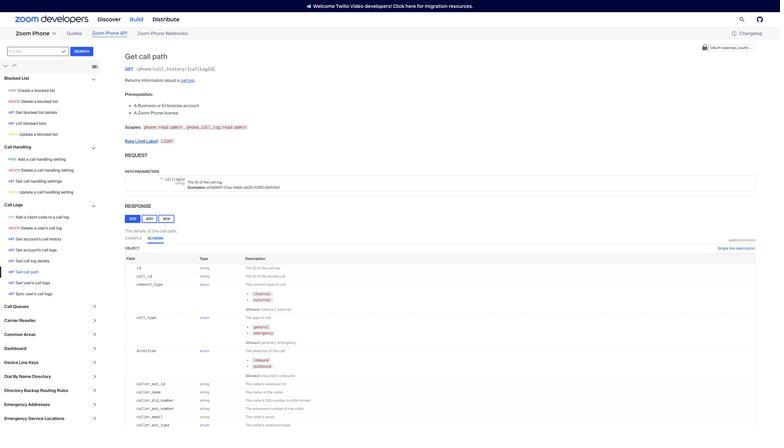 Task type: describe. For each thing, give the bounding box(es) containing it.
of
[[147, 229, 151, 234]]

click
[[393, 3, 404, 9]]

the details of the call path.
[[125, 229, 177, 234]]

404
[[163, 217, 170, 222]]

line
[[729, 246, 735, 251]]

zoom phone api link
[[92, 30, 127, 37]]

phone for zoom phone webhooks
[[151, 30, 164, 37]]

call_type
[[137, 316, 156, 320]]

webhooks
[[166, 30, 188, 37]]

string for caller_ext_id
[[200, 382, 210, 387]]

string for id
[[200, 266, 210, 271]]

zoom phone api
[[92, 30, 127, 36]]

path parameters
[[125, 169, 159, 174]]

request
[[125, 152, 148, 159]]

single line description
[[718, 246, 755, 251]]

caller_email
[[137, 415, 163, 420]]

welcome
[[313, 3, 335, 9]]

caller_ext_number
[[137, 407, 174, 411]]

zoom phone webhooks link
[[137, 30, 188, 37]]

video
[[350, 3, 364, 9]]

changelog link
[[732, 30, 763, 36]]

call
[[160, 229, 166, 234]]

zoom developer logo image
[[15, 15, 88, 24]]

description
[[736, 246, 755, 251]]

direction
[[137, 349, 156, 353]]

enum for call_type
[[200, 316, 210, 321]]

string for caller_ext_number
[[200, 407, 210, 412]]

github image
[[757, 16, 763, 23]]

enum for direction
[[200, 349, 210, 354]]

welcome twilio video developers! click here for migration resources.
[[313, 3, 473, 9]]

string for caller_name
[[200, 390, 210, 395]]

200
[[129, 217, 136, 222]]

single
[[718, 246, 729, 251]]

the
[[152, 229, 159, 234]]

response
[[125, 203, 151, 210]]

resources.
[[449, 3, 473, 9]]

phone for zoom phone api
[[106, 30, 119, 36]]

phone for zoom phone
[[32, 30, 50, 37]]

api
[[120, 30, 127, 36]]

zoom for zoom phone webhooks
[[137, 30, 150, 37]]

the
[[125, 229, 132, 234]]

string for caller_did_number
[[200, 399, 210, 403]]

enum for connect_type
[[200, 282, 210, 287]]

here
[[406, 3, 416, 9]]

connect_type
[[137, 282, 163, 287]]

down image
[[52, 32, 56, 35]]

object
[[125, 246, 139, 251]]

parameters
[[135, 169, 159, 174]]



Task type: locate. For each thing, give the bounding box(es) containing it.
2 enum from the top
[[200, 316, 210, 321]]

path.
[[167, 229, 177, 234]]

zoom for zoom phone
[[16, 30, 31, 37]]

1 string from the top
[[200, 266, 210, 271]]

0 vertical spatial enum
[[200, 282, 210, 287]]

2 horizontal spatial zoom
[[137, 30, 150, 37]]

phone left the 'api'
[[106, 30, 119, 36]]

phone left webhooks
[[151, 30, 164, 37]]

3 string from the top
[[200, 382, 210, 387]]

404 button
[[159, 215, 174, 223]]

for
[[417, 3, 424, 9]]

guides
[[67, 30, 82, 37]]

0 horizontal spatial zoom
[[16, 30, 31, 37]]

developers!
[[365, 3, 392, 9]]

phone
[[32, 30, 50, 37], [106, 30, 119, 36], [151, 30, 164, 37]]

migration
[[425, 3, 448, 9]]

4 string from the top
[[200, 390, 210, 395]]

zoom phone webhooks
[[137, 30, 188, 37]]

call_id
[[137, 274, 152, 279]]

1 phone from the left
[[32, 30, 50, 37]]

zoom phone
[[16, 30, 50, 37]]

1 vertical spatial enum
[[200, 316, 210, 321]]

history image
[[732, 31, 740, 36], [732, 31, 737, 36]]

search image
[[739, 17, 745, 22], [739, 17, 745, 22]]

enum
[[200, 282, 210, 287], [200, 316, 210, 321], [200, 349, 210, 354]]

6 string from the top
[[200, 407, 210, 412]]

id
[[137, 266, 141, 271]]

2 phone from the left
[[106, 30, 119, 36]]

1 enum from the top
[[200, 282, 210, 287]]

path
[[125, 169, 134, 174]]

5 string from the top
[[200, 399, 210, 403]]

400 button
[[142, 215, 157, 223]]

twilio
[[336, 3, 349, 9]]

guides link
[[67, 30, 82, 37]]

changelog
[[740, 30, 763, 36]]

type
[[200, 257, 208, 261]]

string for caller_email
[[200, 415, 210, 420]]

welcome twilio video developers! click here for migration resources. link
[[301, 3, 479, 9]]

details
[[133, 229, 146, 234]]

zoom
[[16, 30, 31, 37], [92, 30, 104, 36], [137, 30, 150, 37]]

2 vertical spatial enum
[[200, 349, 210, 354]]

caller_name
[[137, 390, 161, 395]]

string
[[200, 266, 210, 271], [200, 274, 210, 279], [200, 382, 210, 387], [200, 390, 210, 395], [200, 399, 210, 403], [200, 407, 210, 412], [200, 415, 210, 420]]

notification image
[[307, 4, 313, 8], [307, 4, 311, 8]]

200 button
[[125, 215, 140, 223]]

3 zoom from the left
[[137, 30, 150, 37]]

2 horizontal spatial phone
[[151, 30, 164, 37]]

0 horizontal spatial phone
[[32, 30, 50, 37]]

3 phone from the left
[[151, 30, 164, 37]]

caller_did_number
[[137, 399, 174, 403]]

1 horizontal spatial zoom
[[92, 30, 104, 36]]

zoom for zoom phone api
[[92, 30, 104, 36]]

2 string from the top
[[200, 274, 210, 279]]

phone left down icon
[[32, 30, 50, 37]]

string for call_id
[[200, 274, 210, 279]]

caller_ext_id
[[137, 382, 165, 387]]

1 zoom from the left
[[16, 30, 31, 37]]

github image
[[757, 16, 763, 23]]

field
[[126, 257, 135, 261]]

400
[[146, 217, 153, 222]]

7 string from the top
[[200, 415, 210, 420]]

3 enum from the top
[[200, 349, 210, 354]]

2 zoom from the left
[[92, 30, 104, 36]]

1 horizontal spatial phone
[[106, 30, 119, 36]]



Task type: vqa. For each thing, say whether or not it's contained in the screenshot.


